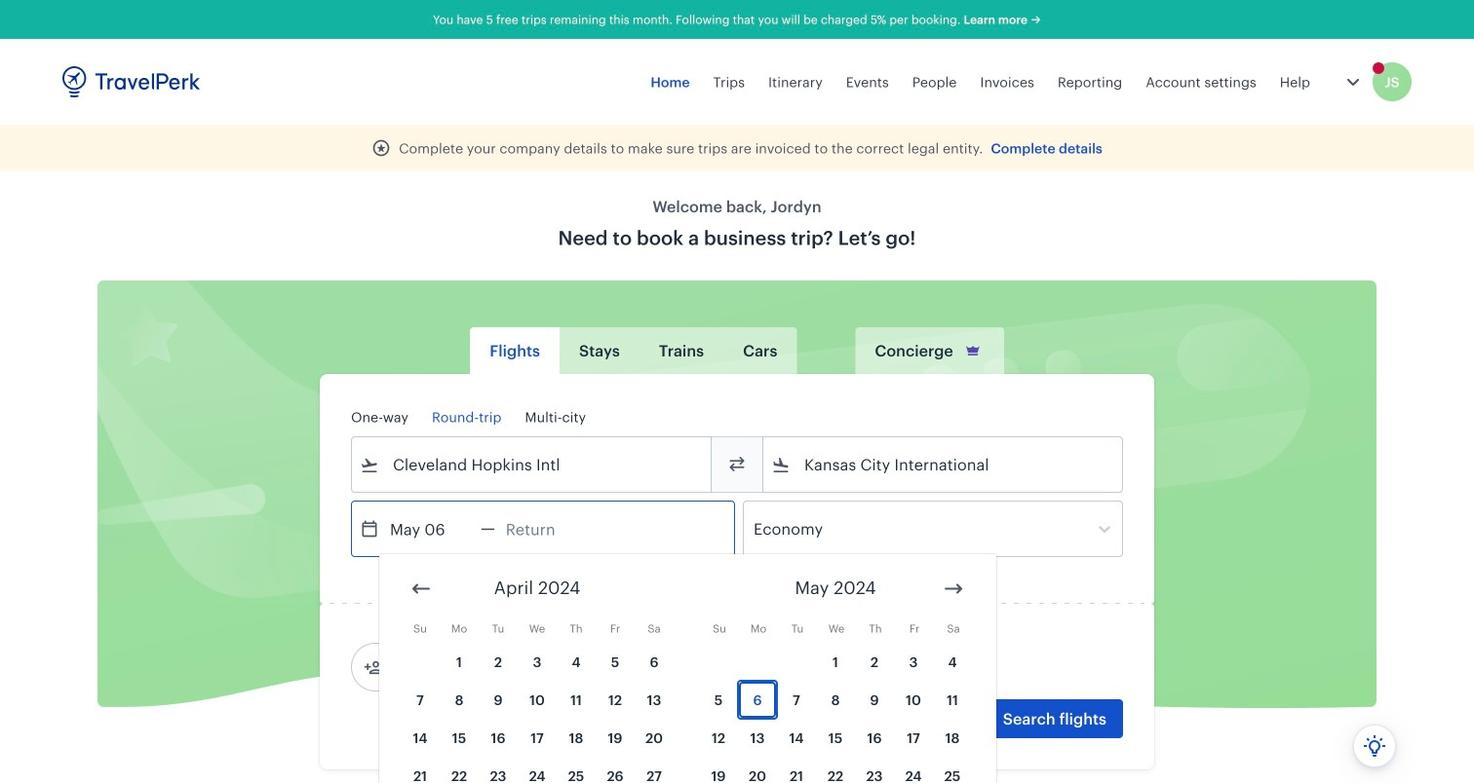 Task type: describe. For each thing, give the bounding box(es) containing it.
move forward to switch to the next month. image
[[942, 578, 965, 601]]

To search field
[[791, 449, 1097, 481]]



Task type: locate. For each thing, give the bounding box(es) containing it.
Depart text field
[[379, 502, 481, 557]]

calendar application
[[379, 555, 1474, 784]]

From search field
[[379, 449, 685, 481]]

move backward to switch to the previous month. image
[[410, 578, 433, 601]]

Return text field
[[495, 502, 597, 557]]

Add first traveler search field
[[383, 652, 586, 684]]



